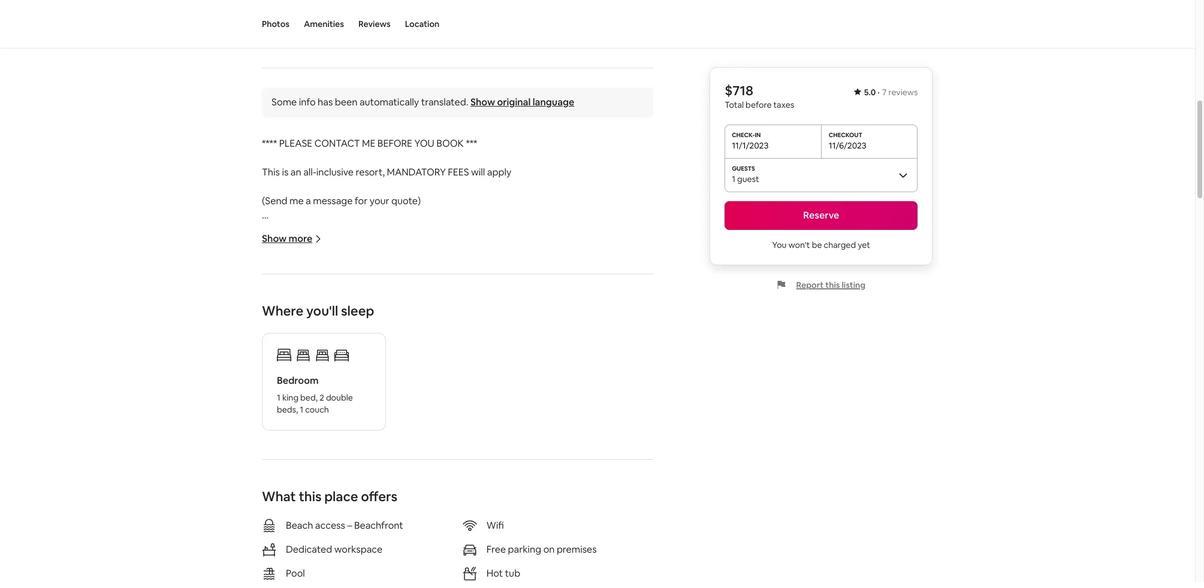 Task type: vqa. For each thing, say whether or not it's contained in the screenshot.
11/1/2023
yes



Task type: locate. For each thing, give the bounding box(es) containing it.
0 horizontal spatial i'll
[[281, 555, 289, 567]]

bedroom
[[277, 375, 319, 387]]

so down availability
[[329, 238, 339, 251]]

on
[[284, 238, 295, 251], [543, 544, 555, 556]]

0 vertical spatial inclusive
[[316, 166, 354, 179]]

trip
[[495, 540, 510, 553]]

me left a
[[404, 238, 417, 251]]

is right reviews,
[[574, 468, 581, 481]]

1 horizontal spatial i'll
[[349, 569, 358, 582]]

0 horizontal spatial 1
[[277, 393, 280, 403]]

this inside as a 5-year consecutive superhost with over 500 five star reviews, this is the airbnb you can trust.
[[556, 468, 572, 481]]

your down blocked at the right of page
[[604, 238, 624, 251]]

1 horizontal spatial booking
[[394, 324, 431, 337]]

info
[[299, 96, 316, 109]]

0 horizontal spatial we
[[262, 224, 277, 236]]

show
[[470, 96, 495, 109], [262, 233, 287, 245]]

**** please contact me before you book ***
[[262, 137, 477, 150]]

of for availability
[[370, 224, 379, 236]]

be
[[812, 240, 822, 251]]

are right below
[[384, 353, 398, 366]]

that
[[608, 555, 626, 567]]

couch
[[305, 405, 329, 415]]

1 vertical spatial it
[[530, 569, 536, 582]]

1 guest button
[[724, 158, 918, 192]]

1 left guest
[[732, 174, 735, 185]]

free parking on premises
[[486, 544, 597, 556]]

so inside contact me with the ages of everyone attending the trip and how many rooms you need and i'll write you back with a quote for your vacation. we will choose the rooms that best suit your group and i'll help you set up your entire vacation so it seems effortless a
[[518, 569, 528, 582]]

this down dive
[[300, 37, 316, 48]]

off
[[364, 382, 377, 395]]

1 horizontal spatial all-
[[396, 382, 409, 395]]

some up message
[[430, 224, 455, 236]]

avoid
[[511, 238, 535, 251]]

1 horizontal spatial please
[[342, 238, 375, 251]]

and up suit
[[262, 555, 279, 567]]

0 horizontal spatial it
[[284, 511, 290, 524]]

booking
[[262, 252, 298, 265], [394, 324, 431, 337]]

1 horizontal spatial this
[[556, 468, 572, 481]]

0 horizontal spatial me
[[362, 137, 375, 150]]

1 left king
[[277, 393, 280, 403]]

booking up completely
[[394, 324, 431, 337]]

0 vertical spatial i'll
[[281, 555, 289, 567]]

location button
[[405, 0, 439, 48]]

it right how
[[284, 511, 290, 524]]

will right fees
[[471, 166, 485, 179]]

with
[[452, 37, 469, 48], [583, 238, 602, 251], [433, 324, 452, 337], [417, 468, 436, 481], [316, 540, 336, 553], [358, 555, 377, 567]]

are right y/o on the bottom left of page
[[330, 382, 344, 395]]

with right area
[[452, 37, 469, 48]]

0 vertical spatial for
[[355, 195, 368, 207]]

as a 5-year consecutive superhost with over 500 five star reviews, this is the airbnb you can trust.
[[262, 468, 650, 495]]

1 vertical spatial so
[[518, 569, 528, 582]]

11/1/2023
[[732, 140, 768, 151]]

rooms
[[578, 540, 606, 553], [578, 555, 606, 567]]

the left trip
[[478, 540, 493, 553]]

i'll left help
[[349, 569, 358, 582]]

with up help
[[358, 555, 377, 567]]

booking down here
[[262, 252, 298, 265]]

1 vertical spatial is
[[282, 166, 288, 179]]

mandatory
[[387, 166, 446, 179]]

1 vertical spatial all-
[[396, 382, 409, 395]]

it down choose
[[530, 569, 536, 582]]

0 vertical spatial this
[[300, 37, 316, 48]]

0 vertical spatial in
[[346, 22, 354, 34]]

1 vertical spatial for
[[415, 555, 428, 567]]

0 vertical spatial rooms
[[578, 540, 606, 553]]

i'll
[[281, 555, 289, 567], [349, 569, 358, 582]]

1 vertical spatial please
[[342, 238, 375, 251]]

a
[[419, 238, 426, 251]]

you
[[316, 324, 332, 337], [632, 468, 648, 481], [608, 540, 624, 553], [316, 555, 332, 567], [381, 569, 397, 582]]

right
[[322, 22, 344, 34]]

1 horizontal spatial up
[[530, 224, 542, 236]]

is left an
[[282, 166, 288, 179]]

rooms up effortless
[[578, 555, 606, 567]]

1 horizontal spatial is
[[318, 37, 324, 48]]

0 vertical spatial this
[[825, 280, 840, 291]]

5.0
[[864, 87, 876, 98]]

1 vertical spatial airbnb
[[600, 468, 630, 481]]

in right right
[[346, 22, 354, 34]]

2 horizontal spatial this
[[825, 280, 840, 291]]

few
[[367, 37, 381, 48]]

0 vertical spatial we
[[262, 224, 277, 236]]

rooms right many
[[578, 540, 606, 553]]

back
[[334, 555, 356, 567]]

many
[[552, 540, 576, 553]]

1 horizontal spatial some
[[430, 224, 455, 236]]

of inside dive right in this is one of the few places in the area with a pool.
[[342, 37, 350, 48]]

0 vertical spatial airbnb
[[297, 238, 327, 251]]

5.0 · 7 reviews
[[864, 87, 918, 98]]

has
[[318, 96, 333, 109]]

inclusive up message
[[316, 166, 354, 179]]

me
[[362, 137, 375, 150], [404, 238, 417, 251]]

i'll down contact
[[281, 555, 289, 567]]

effortless
[[569, 569, 611, 582]]

can
[[262, 483, 278, 495]]

this left listing
[[825, 280, 840, 291]]

vacation.
[[452, 555, 491, 567]]

1 horizontal spatial on
[[543, 544, 555, 556]]

the left area
[[418, 37, 431, 48]]

of inside we go by the availability of the resort. some dates may show up as available or blocked here on airbnb so please send me a message first to avoid any issues with your booking
[[370, 224, 379, 236]]

ages
[[355, 540, 376, 553]]

is inside as a 5-year consecutive superhost with over 500 five star reviews, this is the airbnb you can trust.
[[574, 468, 581, 481]]

0 horizontal spatial this
[[299, 489, 322, 505]]

up left as
[[530, 224, 542, 236]]

0 vertical spatial so
[[329, 238, 339, 251]]

the right reviews,
[[583, 468, 598, 481]]

show left original
[[470, 96, 495, 109]]

with down the or
[[583, 238, 602, 251]]

0 horizontal spatial booking
[[262, 252, 298, 265]]

send
[[377, 238, 401, 251]]

report
[[796, 280, 823, 291]]

up inside we go by the availability of the resort. some dates may show up as available or blocked here on airbnb so please send me a message first to avoid any issues with your booking
[[530, 224, 542, 236]]

1 vertical spatial this
[[262, 166, 280, 179]]

1 horizontal spatial me
[[404, 238, 417, 251]]

1 horizontal spatial will
[[510, 555, 524, 567]]

1 horizontal spatial inclusive
[[409, 382, 446, 395]]

0 vertical spatial is
[[318, 37, 324, 48]]

0 horizontal spatial show
[[262, 233, 287, 245]]

you inside as a 5-year consecutive superhost with over 500 five star reviews, this is the airbnb you can trust.
[[632, 468, 648, 481]]

all- right an
[[303, 166, 316, 179]]

it
[[284, 511, 290, 524], [530, 569, 536, 582]]

1 vertical spatial this
[[556, 468, 572, 481]]

all- right off
[[396, 382, 409, 395]]

1 horizontal spatial airbnb
[[600, 468, 630, 481]]

this right reviews,
[[556, 468, 572, 481]]

17
[[303, 382, 312, 395]]

0 horizontal spatial are
[[330, 382, 344, 395]]

1 vertical spatial some
[[430, 224, 455, 236]]

of inside contact me with the ages of everyone attending the trip and how many rooms you need and i'll write you back with a quote for your vacation. we will choose the rooms that best suit your group and i'll help you set up your entire vacation so it seems effortless a
[[378, 540, 387, 553]]

0 vertical spatial some
[[272, 96, 297, 109]]

five
[[479, 468, 496, 481]]

1 vertical spatial in
[[410, 37, 416, 48]]

1 vertical spatial up
[[415, 569, 426, 582]]

total
[[724, 99, 744, 110]]

0 vertical spatial me
[[289, 195, 304, 207]]

show left by
[[262, 233, 287, 245]]

1 horizontal spatial for
[[415, 555, 428, 567]]

me for contact
[[300, 540, 314, 553]]

before
[[378, 137, 412, 150]]

and down the back
[[330, 569, 347, 582]]

1 vertical spatial inclusive
[[409, 382, 446, 395]]

0 vertical spatial 1
[[732, 174, 735, 185]]

1 horizontal spatial are
[[384, 353, 398, 366]]

this up the works:
[[299, 489, 322, 505]]

0 horizontal spatial some
[[272, 96, 297, 109]]

0 horizontal spatial on
[[284, 238, 295, 251]]

write
[[291, 555, 314, 567]]

we up here
[[262, 224, 277, 236]]

0 horizontal spatial inclusive
[[316, 166, 354, 179]]

we up 'hot tub'
[[493, 555, 508, 567]]

2 vertical spatial of
[[378, 540, 387, 553]]

0 horizontal spatial up
[[415, 569, 426, 582]]

1 vertical spatial we
[[493, 555, 508, 567]]

in
[[346, 22, 354, 34], [410, 37, 416, 48]]

0 vertical spatial me
[[362, 137, 375, 150]]

(send me a message for your quote)
[[262, 195, 421, 207]]

bedroom 1 king bed, 2 double beds, 1 couch
[[277, 375, 353, 415]]

2 vertical spatial is
[[574, 468, 581, 481]]

place
[[324, 489, 358, 505]]

airbnb inside as a 5-year consecutive superhost with over 500 five star reviews, this is the airbnb you can trust.
[[600, 468, 630, 481]]

for down the everyone
[[415, 555, 428, 567]]

entire
[[450, 569, 476, 582]]

1 vertical spatial will
[[510, 555, 524, 567]]

is left one
[[318, 37, 324, 48]]

me inside contact me with the ages of everyone attending the trip and how many rooms you need and i'll write you back with a quote for your vacation. we will choose the rooms that best suit your group and i'll help you set up your entire vacation so it seems effortless a
[[300, 540, 314, 553]]

will up tub
[[510, 555, 524, 567]]

a left pool. in the left top of the page
[[470, 37, 475, 48]]

11/6/2023
[[829, 140, 866, 151]]

for
[[355, 195, 368, 207], [415, 555, 428, 567]]

0 horizontal spatial so
[[329, 238, 339, 251]]

1 vertical spatial me
[[404, 238, 417, 251]]

1 vertical spatial booking
[[394, 324, 431, 337]]

me inside we go by the availability of the resort. some dates may show up as available or blocked here on airbnb so please send me a message first to avoid any issues with your booking
[[404, 238, 417, 251]]

please inside we go by the availability of the resort. some dates may show up as available or blocked here on airbnb so please send me a message first to avoid any issues with your booking
[[342, 238, 375, 251]]

so inside we go by the availability of the resort. some dates may show up as available or blocked here on airbnb so please send me a message first to avoid any issues with your booking
[[329, 238, 339, 251]]

1 vertical spatial i'll
[[349, 569, 358, 582]]

seems
[[538, 569, 567, 582]]

1 horizontal spatial this
[[300, 37, 316, 48]]

please down availability
[[342, 238, 375, 251]]

one
[[325, 37, 340, 48]]

more
[[289, 233, 312, 245]]

this left an
[[262, 166, 280, 179]]

of up send
[[370, 224, 379, 236]]

this
[[300, 37, 316, 48], [262, 166, 280, 179]]

2 vertical spatial 1
[[300, 405, 303, 415]]

reviews button
[[358, 0, 391, 48]]

photos
[[262, 19, 289, 29]]

this
[[825, 280, 840, 291], [556, 468, 572, 481], [299, 489, 322, 505]]

0 horizontal spatial is
[[282, 166, 288, 179]]

please right ****
[[279, 137, 312, 150]]

with inside as a 5-year consecutive superhost with over 500 five star reviews, this is the airbnb you can trust.
[[417, 468, 436, 481]]

of right one
[[342, 37, 350, 48]]

a left quote
[[379, 555, 384, 567]]

any
[[537, 238, 553, 251]]

me left 'before'
[[362, 137, 375, 150]]

1 down bed,
[[300, 405, 303, 415]]

1 horizontal spatial we
[[493, 555, 508, 567]]

1 vertical spatial me
[[300, 540, 314, 553]]

receive
[[334, 324, 366, 337]]

0 horizontal spatial all-
[[303, 166, 316, 179]]

1 vertical spatial 1
[[277, 393, 280, 403]]

for right message
[[355, 195, 368, 207]]

your down write
[[280, 569, 300, 582]]

2 horizontal spatial 1
[[732, 174, 735, 185]]

workspace
[[334, 544, 383, 556]]

contact
[[262, 540, 298, 553]]

me right (send
[[289, 195, 304, 207]]

the right off
[[379, 382, 394, 395]]

0 vertical spatial on
[[284, 238, 295, 251]]

in right the places
[[410, 37, 416, 48]]

0 vertical spatial up
[[530, 224, 542, 236]]

group
[[302, 569, 328, 582]]

show more
[[262, 233, 312, 245]]

star
[[499, 468, 516, 481]]

with down access
[[316, 540, 336, 553]]

we inside contact me with the ages of everyone attending the trip and how many rooms you need and i'll write you back with a quote for your vacation. we will choose the rooms that best suit your group and i'll help you set up your entire vacation so it seems effortless a
[[493, 555, 508, 567]]

hot tub
[[486, 568, 520, 580]]

0 vertical spatial of
[[342, 37, 350, 48]]

of right ages at bottom left
[[378, 540, 387, 553]]

inclusive down completely
[[409, 382, 446, 395]]

0 vertical spatial show
[[470, 96, 495, 109]]

translated.
[[421, 96, 468, 109]]

0 vertical spatial booking
[[262, 252, 298, 265]]

we
[[262, 224, 277, 236], [493, 555, 508, 567]]

of for ages
[[378, 540, 387, 553]]

0 vertical spatial all-
[[303, 166, 316, 179]]

a
[[470, 37, 475, 48], [306, 195, 311, 207], [275, 468, 280, 481], [379, 555, 384, 567]]

1 horizontal spatial show
[[470, 96, 495, 109]]

a inside as a 5-year consecutive superhost with over 500 five star reviews, this is the airbnb you can trust.
[[275, 468, 280, 481]]

here
[[262, 238, 282, 251]]

on down go
[[284, 238, 295, 251]]

up right set
[[415, 569, 426, 582]]

1 horizontal spatial it
[[530, 569, 536, 582]]

show
[[505, 224, 528, 236]]

some left info
[[272, 96, 297, 109]]

guest
[[737, 174, 759, 185]]

and right trip
[[512, 540, 529, 553]]

0 horizontal spatial this
[[262, 166, 280, 179]]

0 horizontal spatial airbnb
[[297, 238, 327, 251]]

kids 12 years old and below are completely free.
[[262, 353, 475, 366]]

0 vertical spatial are
[[384, 353, 398, 366]]

0 horizontal spatial please
[[279, 137, 312, 150]]

with left over
[[417, 468, 436, 481]]

beds,
[[277, 405, 298, 415]]

on right parking
[[543, 544, 555, 556]]

a left 5-
[[275, 468, 280, 481]]

kids
[[262, 353, 281, 366]]

and right old
[[336, 353, 352, 366]]

2 horizontal spatial is
[[574, 468, 581, 481]]

0 horizontal spatial will
[[471, 166, 485, 179]]

1 horizontal spatial so
[[518, 569, 528, 582]]

availability
[[322, 224, 368, 236]]

so down choose
[[518, 569, 528, 582]]

bed,
[[300, 393, 318, 403]]

me up write
[[300, 540, 314, 553]]

2 vertical spatial this
[[299, 489, 322, 505]]

discounted all-inclusive rates
[[262, 411, 393, 423]]



Task type: describe. For each thing, give the bounding box(es) containing it.
when
[[368, 324, 392, 337]]

taxes
[[773, 99, 794, 110]]

a left message
[[306, 195, 311, 207]]

how it works:
[[262, 511, 321, 524]]

this for report this listing
[[825, 280, 840, 291]]

language
[[533, 96, 574, 109]]

your left quote) on the left top of the page
[[370, 195, 389, 207]]

attending
[[432, 540, 476, 553]]

airbnb inside we go by the availability of the resort. some dates may show up as available or blocked here on airbnb so please send me a message first to avoid any issues with your booking
[[297, 238, 327, 251]]

some inside we go by the availability of the resort. some dates may show up as available or blocked here on airbnb so please send me a message first to avoid any issues with your booking
[[430, 224, 455, 236]]

1 vertical spatial on
[[543, 544, 555, 556]]

report this listing button
[[777, 280, 865, 291]]

2
[[319, 393, 324, 403]]

double
[[326, 393, 353, 403]]

where you'll sleep
[[262, 303, 374, 320]]

location
[[405, 19, 439, 29]]

you won't be charged yet
[[772, 240, 870, 251]]

1 vertical spatial rooms
[[578, 555, 606, 567]]

fee.
[[448, 382, 465, 395]]

dive
[[300, 22, 320, 34]]

0 vertical spatial please
[[279, 137, 312, 150]]

1 vertical spatial are
[[330, 382, 344, 395]]

beach
[[286, 520, 313, 532]]

wifi
[[486, 520, 504, 532]]

a inside contact me with the ages of everyone attending the trip and how many rooms you need and i'll write you back with a quote for your vacation. we will choose the rooms that best suit your group and i'll help you set up your entire vacation so it seems effortless a
[[379, 555, 384, 567]]

the right by
[[305, 224, 320, 236]]

0 horizontal spatial in
[[346, 22, 354, 34]]

me for (send
[[289, 195, 304, 207]]

up inside contact me with the ages of everyone attending the trip and how many rooms you need and i'll write you back with a quote for your vacation. we will choose the rooms that best suit your group and i'll help you set up your entire vacation so it seems effortless a
[[415, 569, 426, 582]]

reviews
[[888, 87, 918, 98]]

choose
[[526, 555, 559, 567]]

vacation
[[478, 569, 516, 582]]

on inside we go by the availability of the resort. some dates may show up as available or blocked here on airbnb so please send me a message first to avoid any issues with your booking
[[284, 238, 295, 251]]

teens 13-17 y/o are 15% off the all-inclusive fee.
[[262, 382, 465, 395]]

you'll
[[306, 303, 338, 320]]

free
[[486, 544, 506, 556]]

trust.
[[280, 483, 304, 495]]

the left the 'few'
[[352, 37, 365, 48]]

below
[[355, 353, 381, 366]]

here's
[[262, 324, 290, 337]]

your left entire
[[428, 569, 448, 582]]

some info has been automatically translated. show original language
[[272, 96, 574, 109]]

1 vertical spatial show
[[262, 233, 287, 245]]

the up send
[[382, 224, 396, 236]]

me:
[[454, 324, 470, 337]]

offers
[[361, 489, 397, 505]]

the up the back
[[338, 540, 353, 553]]

rates
[[369, 411, 393, 423]]

show original language button
[[470, 96, 574, 109]]

this for what this place offers
[[299, 489, 322, 505]]

blocked
[[607, 224, 642, 236]]

0 vertical spatial will
[[471, 166, 485, 179]]

amenities button
[[304, 0, 344, 48]]

set
[[399, 569, 413, 582]]

a inside dive right in this is one of the few places in the area with a pool.
[[470, 37, 475, 48]]

may
[[484, 224, 503, 236]]

listing
[[842, 280, 865, 291]]

·
[[877, 87, 880, 98]]

1 guest
[[732, 174, 759, 185]]

it inside contact me with the ages of everyone attending the trip and how many rooms you need and i'll write you back with a quote for your vacation. we will choose the rooms that best suit your group and i'll help you set up your entire vacation so it seems effortless a
[[530, 569, 536, 582]]

everyone
[[389, 540, 430, 553]]

$718 total before taxes
[[724, 82, 794, 110]]

message
[[313, 195, 353, 207]]

yet
[[858, 240, 870, 251]]

an
[[291, 166, 301, 179]]

fees
[[448, 166, 469, 179]]

tub
[[505, 568, 520, 580]]

contact me with the ages of everyone attending the trip and how many rooms you need and i'll write you back with a quote for your vacation. we will choose the rooms that best suit your group and i'll help you set up your entire vacation so it seems effortless a
[[262, 540, 651, 583]]

hot
[[486, 568, 503, 580]]

years
[[294, 353, 318, 366]]

dedicated
[[286, 544, 332, 556]]

sleep
[[341, 303, 374, 320]]

0 horizontal spatial for
[[355, 195, 368, 207]]

1 horizontal spatial 1
[[300, 405, 303, 415]]

before
[[745, 99, 771, 110]]

beachfront
[[354, 520, 403, 532]]

this is an all-inclusive resort, mandatory fees will apply
[[262, 166, 511, 179]]

the inside as a 5-year consecutive superhost with over 500 five star reviews, this is the airbnb you can trust.
[[583, 468, 598, 481]]

with inside dive right in this is one of the few places in the area with a pool.
[[452, 37, 469, 48]]

this inside dive right in this is one of the few places in the area with a pool.
[[300, 37, 316, 48]]

1 inside dropdown button
[[732, 174, 735, 185]]

booking inside we go by the availability of the resort. some dates may show up as available or blocked here on airbnb so please send me a message first to avoid any issues with your booking
[[262, 252, 298, 265]]

over
[[438, 468, 458, 481]]

for inside contact me with the ages of everyone attending the trip and how many rooms you need and i'll write you back with a quote for your vacation. we will choose the rooms that best suit your group and i'll help you set up your entire vacation so it seems effortless a
[[415, 555, 428, 567]]

beach access – beachfront
[[286, 520, 403, 532]]

here's what you receive when booking with me:
[[262, 324, 470, 337]]

you
[[415, 137, 434, 150]]

teens
[[262, 382, 288, 395]]

available
[[555, 224, 593, 236]]

king
[[282, 393, 299, 403]]

your inside we go by the availability of the resort. some dates may show up as available or blocked here on airbnb so please send me a message first to avoid any issues with your booking
[[604, 238, 624, 251]]

discounted
[[262, 411, 313, 423]]

parking
[[508, 544, 541, 556]]

will inside contact me with the ages of everyone attending the trip and how many rooms you need and i'll write you back with a quote for your vacation. we will choose the rooms that best suit your group and i'll help you set up your entire vacation so it seems effortless a
[[510, 555, 524, 567]]

with inside we go by the availability of the resort. some dates may show up as available or blocked here on airbnb so please send me a message first to avoid any issues with your booking
[[583, 238, 602, 251]]

you
[[772, 240, 786, 251]]

is inside dive right in this is one of the few places in the area with a pool.
[[318, 37, 324, 48]]

(send
[[262, 195, 287, 207]]

with left me:
[[433, 324, 452, 337]]

***
[[466, 137, 477, 150]]

reviews
[[358, 19, 391, 29]]

original
[[497, 96, 531, 109]]

0 vertical spatial it
[[284, 511, 290, 524]]

amenities
[[304, 19, 344, 29]]

where
[[262, 303, 303, 320]]

best
[[628, 555, 648, 567]]

how
[[262, 511, 282, 524]]

15%
[[346, 382, 362, 395]]

1 horizontal spatial in
[[410, 37, 416, 48]]

reviews,
[[519, 468, 554, 481]]

contact
[[314, 137, 360, 150]]

charged
[[824, 240, 856, 251]]

your down attending
[[430, 555, 449, 567]]

completely
[[400, 353, 449, 366]]

message
[[428, 238, 471, 251]]

dive right in this is one of the few places in the area with a pool.
[[300, 22, 496, 48]]

we inside we go by the availability of the resort. some dates may show up as available or blocked here on airbnb so please send me a message first to avoid any issues with your booking
[[262, 224, 277, 236]]

the down many
[[561, 555, 576, 567]]



